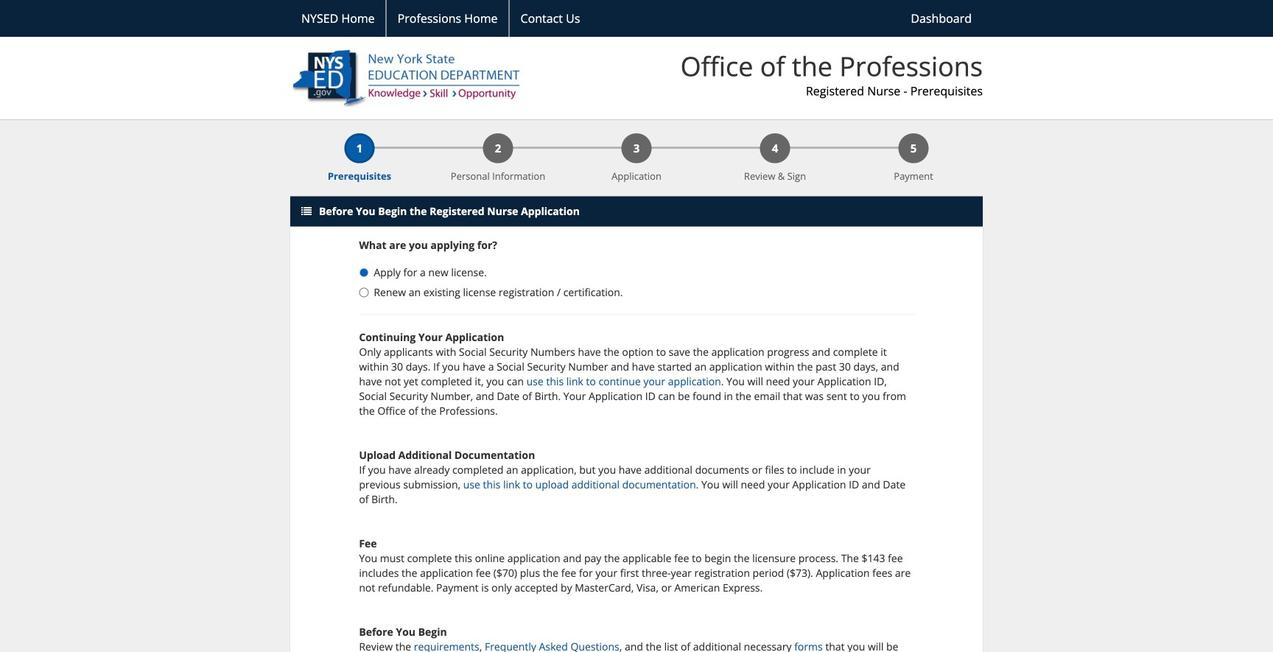 Task type: vqa. For each thing, say whether or not it's contained in the screenshot.
Address Line 3 'text field'
no



Task type: locate. For each thing, give the bounding box(es) containing it.
None radio
[[359, 268, 369, 278], [359, 288, 369, 298], [359, 268, 369, 278], [359, 288, 369, 298]]

list image
[[301, 207, 312, 217]]



